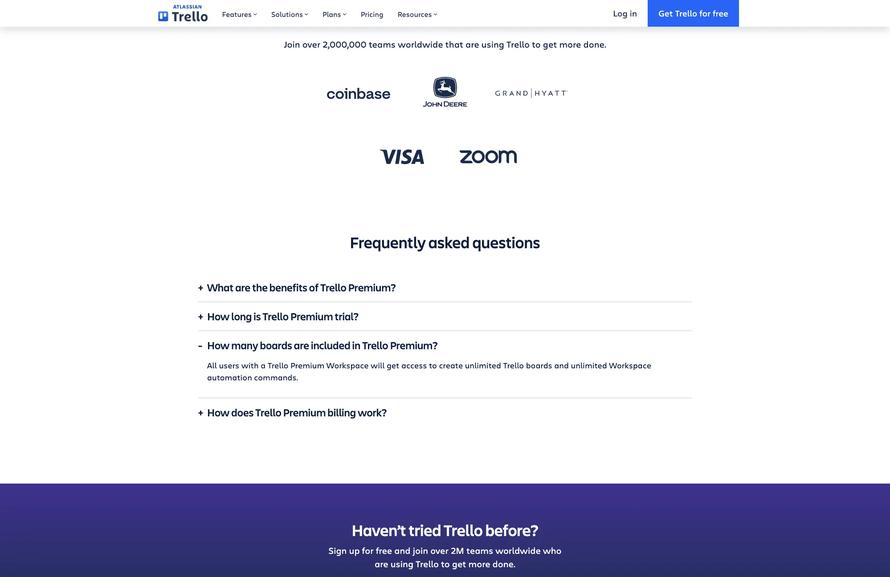 Task type: describe. For each thing, give the bounding box(es) containing it.
2,000,000
[[323, 38, 367, 50]]

tried
[[409, 520, 441, 541]]

1 workspace from the left
[[326, 361, 369, 371]]

worldwide inside haven't tried trello before? sign up for free and join over 2m teams worldwide who are using trello to get more done.
[[496, 545, 541, 557]]

benefits
[[269, 281, 307, 295]]

solutions button
[[264, 0, 315, 27]]

features
[[222, 9, 252, 19]]

questions
[[472, 232, 540, 253]]

features button
[[215, 0, 264, 27]]

+ what are the benefits of trello premium?
[[198, 281, 396, 295]]

who
[[543, 545, 562, 557]]

automation
[[207, 373, 252, 383]]

what
[[207, 281, 234, 295]]

over inside haven't tried trello before? sign up for free and join over 2m teams worldwide who are using trello to get more done.
[[430, 545, 449, 557]]

+ for + how does trello premium billing work?
[[198, 406, 203, 420]]

trial?
[[335, 310, 359, 324]]

all
[[207, 361, 217, 371]]

grand hyatt logo image
[[495, 76, 568, 111]]

teams inside haven't tried trello before? sign up for free and join over 2m teams worldwide who are using trello to get more done.
[[466, 545, 493, 557]]

join
[[284, 38, 300, 50]]

are left included
[[294, 339, 309, 353]]

john deere logo image
[[409, 69, 481, 118]]

are right the "that"
[[466, 38, 479, 50]]

for inside haven't tried trello before? sign up for free and join over 2m teams worldwide who are using trello to get more done.
[[362, 545, 374, 557]]

long
[[231, 310, 252, 324]]

0 horizontal spatial teams
[[369, 38, 396, 50]]

1 horizontal spatial using
[[481, 38, 504, 50]]

2 how from the top
[[207, 339, 230, 353]]

join over 2,000,000 teams worldwide that are using trello to get more done.
[[284, 38, 606, 50]]

0 vertical spatial for
[[699, 7, 711, 19]]

resources
[[398, 9, 432, 19]]

all users with a trello premium workspace will get access to create unlimited trello boards and unlimited workspace automation commands.
[[207, 361, 651, 383]]

work?
[[358, 406, 387, 420]]

haven't
[[352, 520, 406, 541]]

haven't tried trello before? sign up for free and join over 2m teams worldwide who are using trello to get more done.
[[329, 520, 562, 571]]

how for how long is trello premium trial?
[[207, 310, 230, 324]]

2m
[[451, 545, 464, 557]]

of
[[309, 281, 319, 295]]

using inside haven't tried trello before? sign up for free and join over 2m teams worldwide who are using trello to get more done.
[[391, 559, 413, 571]]

solutions
[[271, 9, 303, 19]]

1 horizontal spatial in
[[630, 7, 637, 19]]

get trello for free
[[659, 7, 728, 19]]

log
[[613, 7, 628, 19]]

plans button
[[315, 0, 354, 27]]

that
[[445, 38, 463, 50]]

2 unlimited from the left
[[571, 361, 607, 371]]

how for how does trello premium billing work?
[[207, 406, 230, 420]]

log in
[[613, 7, 637, 19]]

commands.
[[254, 373, 298, 383]]

done. inside haven't tried trello before? sign up for free and join over 2m teams worldwide who are using trello to get more done.
[[493, 559, 515, 571]]

pricing link
[[354, 0, 391, 27]]

is
[[254, 310, 261, 324]]

atlassian trello image
[[158, 5, 208, 22]]

+ for + how long is trello premium trial?
[[198, 310, 203, 324]]

zoom logo image
[[452, 139, 524, 175]]

with
[[241, 361, 259, 371]]

and inside haven't tried trello before? sign up for free and join over 2m teams worldwide who are using trello to get more done.
[[394, 545, 411, 557]]



Task type: locate. For each thing, give the bounding box(es) containing it.
0 horizontal spatial over
[[302, 38, 320, 50]]

does
[[231, 406, 254, 420]]

1 vertical spatial and
[[394, 545, 411, 557]]

0 vertical spatial boards
[[260, 339, 292, 353]]

2 horizontal spatial to
[[532, 38, 541, 50]]

0 vertical spatial worldwide
[[398, 38, 443, 50]]

1 vertical spatial premium?
[[390, 339, 438, 353]]

boards inside the all users with a trello premium workspace will get access to create unlimited trello boards and unlimited workspace automation commands.
[[526, 361, 552, 371]]

1 + from the top
[[198, 281, 203, 295]]

+
[[198, 281, 203, 295], [198, 310, 203, 324], [198, 406, 203, 420]]

worldwide down before?
[[496, 545, 541, 557]]

1 vertical spatial to
[[429, 361, 437, 371]]

1 vertical spatial in
[[352, 339, 361, 353]]

+ left does
[[198, 406, 203, 420]]

1 horizontal spatial done.
[[583, 38, 606, 50]]

1 horizontal spatial over
[[430, 545, 449, 557]]

sign
[[329, 545, 347, 557]]

up
[[349, 545, 360, 557]]

get inside haven't tried trello before? sign up for free and join over 2m teams worldwide who are using trello to get more done.
[[452, 559, 466, 571]]

users
[[219, 361, 239, 371]]

worldwide
[[398, 38, 443, 50], [496, 545, 541, 557]]

teams
[[369, 38, 396, 50], [466, 545, 493, 557]]

2 vertical spatial premium
[[283, 406, 326, 420]]

log in link
[[602, 0, 648, 27]]

1 how from the top
[[207, 310, 230, 324]]

done. down log in link
[[583, 38, 606, 50]]

+ left what
[[198, 281, 203, 295]]

premium inside the all users with a trello premium workspace will get access to create unlimited trello boards and unlimited workspace automation commands.
[[290, 361, 324, 371]]

0 vertical spatial +
[[198, 281, 203, 295]]

+ how does trello premium billing work?
[[198, 406, 387, 420]]

+ for + what are the benefits of trello premium?
[[198, 281, 203, 295]]

and
[[554, 361, 569, 371], [394, 545, 411, 557]]

the
[[252, 281, 268, 295]]

plans
[[323, 9, 341, 19]]

1 vertical spatial free
[[376, 545, 392, 557]]

premium left billing
[[283, 406, 326, 420]]

1 horizontal spatial teams
[[466, 545, 493, 557]]

0 vertical spatial using
[[481, 38, 504, 50]]

0 vertical spatial in
[[630, 7, 637, 19]]

billing
[[328, 406, 356, 420]]

frequently
[[350, 232, 426, 253]]

2 vertical spatial to
[[441, 559, 450, 571]]

are
[[466, 38, 479, 50], [235, 281, 251, 295], [294, 339, 309, 353], [375, 559, 388, 571]]

0 vertical spatial free
[[713, 7, 728, 19]]

before?
[[485, 520, 538, 541]]

0 vertical spatial over
[[302, 38, 320, 50]]

will
[[371, 361, 385, 371]]

1 vertical spatial using
[[391, 559, 413, 571]]

2 vertical spatial +
[[198, 406, 203, 420]]

1 horizontal spatial free
[[713, 7, 728, 19]]

to
[[532, 38, 541, 50], [429, 361, 437, 371], [441, 559, 450, 571]]

0 vertical spatial premium?
[[348, 281, 396, 295]]

1 horizontal spatial for
[[699, 7, 711, 19]]

premium? up access
[[390, 339, 438, 353]]

teams down pricing
[[369, 38, 396, 50]]

premium
[[290, 310, 333, 324], [290, 361, 324, 371], [283, 406, 326, 420]]

premium?
[[348, 281, 396, 295], [390, 339, 438, 353]]

workspace
[[326, 361, 369, 371], [609, 361, 651, 371]]

0 vertical spatial and
[[554, 361, 569, 371]]

get inside the all users with a trello premium workspace will get access to create unlimited trello boards and unlimited workspace automation commands.
[[387, 361, 399, 371]]

are left the
[[235, 281, 251, 295]]

0 horizontal spatial more
[[468, 559, 490, 571]]

how left does
[[207, 406, 230, 420]]

+ up - on the bottom left of page
[[198, 310, 203, 324]]

0 horizontal spatial for
[[362, 545, 374, 557]]

teams right 2m
[[466, 545, 493, 557]]

a
[[261, 361, 266, 371]]

asked
[[428, 232, 470, 253]]

visa logo image
[[366, 139, 438, 175]]

create
[[439, 361, 463, 371]]

how many boards are included in trello premium?
[[207, 339, 438, 353]]

in
[[630, 7, 637, 19], [352, 339, 361, 353]]

how
[[207, 310, 230, 324], [207, 339, 230, 353], [207, 406, 230, 420]]

pricing
[[361, 9, 383, 19]]

many
[[231, 339, 258, 353]]

premium for workspace
[[290, 361, 324, 371]]

1 vertical spatial +
[[198, 310, 203, 324]]

2 vertical spatial how
[[207, 406, 230, 420]]

0 horizontal spatial boards
[[260, 339, 292, 353]]

1 horizontal spatial more
[[559, 38, 581, 50]]

free inside haven't tried trello before? sign up for free and join over 2m teams worldwide who are using trello to get more done.
[[376, 545, 392, 557]]

1 vertical spatial done.
[[493, 559, 515, 571]]

using
[[481, 38, 504, 50], [391, 559, 413, 571]]

premium for trial?
[[290, 310, 333, 324]]

are inside haven't tried trello before? sign up for free and join over 2m teams worldwide who are using trello to get more done.
[[375, 559, 388, 571]]

for right get
[[699, 7, 711, 19]]

1 horizontal spatial boards
[[526, 361, 552, 371]]

1 horizontal spatial workspace
[[609, 361, 651, 371]]

2 workspace from the left
[[609, 361, 651, 371]]

premium down of
[[290, 310, 333, 324]]

2 horizontal spatial get
[[543, 38, 557, 50]]

frequently asked questions
[[350, 232, 540, 253]]

0 vertical spatial premium
[[290, 310, 333, 324]]

premium? for + what are the benefits of trello premium?
[[348, 281, 396, 295]]

0 horizontal spatial in
[[352, 339, 361, 353]]

0 horizontal spatial and
[[394, 545, 411, 557]]

to inside the all users with a trello premium workspace will get access to create unlimited trello boards and unlimited workspace automation commands.
[[429, 361, 437, 371]]

0 vertical spatial to
[[532, 38, 541, 50]]

0 vertical spatial how
[[207, 310, 230, 324]]

using down join
[[391, 559, 413, 571]]

-
[[198, 339, 202, 353]]

1 horizontal spatial worldwide
[[496, 545, 541, 557]]

1 vertical spatial boards
[[526, 361, 552, 371]]

over right join
[[302, 38, 320, 50]]

access
[[401, 361, 427, 371]]

free
[[713, 7, 728, 19], [376, 545, 392, 557]]

get trello for free link
[[648, 0, 739, 27]]

3 + from the top
[[198, 406, 203, 420]]

0 vertical spatial more
[[559, 38, 581, 50]]

+ how long is trello premium trial?
[[198, 310, 359, 324]]

join
[[413, 545, 428, 557]]

for right up
[[362, 545, 374, 557]]

premium? up trial?
[[348, 281, 396, 295]]

in right included
[[352, 339, 361, 353]]

for
[[699, 7, 711, 19], [362, 545, 374, 557]]

1 vertical spatial more
[[468, 559, 490, 571]]

how left long
[[207, 310, 230, 324]]

0 vertical spatial done.
[[583, 38, 606, 50]]

1 vertical spatial how
[[207, 339, 230, 353]]

to inside haven't tried trello before? sign up for free and join over 2m teams worldwide who are using trello to get more done.
[[441, 559, 450, 571]]

trello
[[675, 7, 697, 19], [507, 38, 530, 50], [320, 281, 346, 295], [263, 310, 289, 324], [362, 339, 388, 353], [268, 361, 288, 371], [503, 361, 524, 371], [255, 406, 281, 420], [444, 520, 483, 541], [416, 559, 439, 571]]

done. down before?
[[493, 559, 515, 571]]

over
[[302, 38, 320, 50], [430, 545, 449, 557]]

0 horizontal spatial free
[[376, 545, 392, 557]]

0 horizontal spatial workspace
[[326, 361, 369, 371]]

0 horizontal spatial get
[[387, 361, 399, 371]]

unlimited
[[465, 361, 501, 371], [571, 361, 607, 371]]

1 horizontal spatial get
[[452, 559, 466, 571]]

0 horizontal spatial unlimited
[[465, 361, 501, 371]]

3 how from the top
[[207, 406, 230, 420]]

0 horizontal spatial to
[[429, 361, 437, 371]]

2 vertical spatial get
[[452, 559, 466, 571]]

worldwide down resources
[[398, 38, 443, 50]]

and inside the all users with a trello premium workspace will get access to create unlimited trello boards and unlimited workspace automation commands.
[[554, 361, 569, 371]]

1 vertical spatial get
[[387, 361, 399, 371]]

over left 2m
[[430, 545, 449, 557]]

are down haven't
[[375, 559, 388, 571]]

get
[[543, 38, 557, 50], [387, 361, 399, 371], [452, 559, 466, 571]]

0 vertical spatial teams
[[369, 38, 396, 50]]

premium? for how many boards are included in trello premium?
[[390, 339, 438, 353]]

1 vertical spatial teams
[[466, 545, 493, 557]]

0 vertical spatial get
[[543, 38, 557, 50]]

coinbase logo image
[[323, 76, 395, 111]]

1 horizontal spatial unlimited
[[571, 361, 607, 371]]

0 horizontal spatial using
[[391, 559, 413, 571]]

resources button
[[391, 0, 445, 27]]

done.
[[583, 38, 606, 50], [493, 559, 515, 571]]

0 horizontal spatial done.
[[493, 559, 515, 571]]

in right log
[[630, 7, 637, 19]]

1 vertical spatial premium
[[290, 361, 324, 371]]

using right the "that"
[[481, 38, 504, 50]]

1 horizontal spatial and
[[554, 361, 569, 371]]

1 vertical spatial worldwide
[[496, 545, 541, 557]]

1 vertical spatial over
[[430, 545, 449, 557]]

more inside haven't tried trello before? sign up for free and join over 2m teams worldwide who are using trello to get more done.
[[468, 559, 490, 571]]

1 vertical spatial for
[[362, 545, 374, 557]]

how right - on the bottom left of page
[[207, 339, 230, 353]]

1 unlimited from the left
[[465, 361, 501, 371]]

included
[[311, 339, 350, 353]]

2 + from the top
[[198, 310, 203, 324]]

premium down how many boards are included in trello premium?
[[290, 361, 324, 371]]

1 horizontal spatial to
[[441, 559, 450, 571]]

get
[[659, 7, 673, 19]]

0 horizontal spatial worldwide
[[398, 38, 443, 50]]

more
[[559, 38, 581, 50], [468, 559, 490, 571]]

boards
[[260, 339, 292, 353], [526, 361, 552, 371]]



Task type: vqa. For each thing, say whether or not it's contained in the screenshot.
Premium to the top
yes



